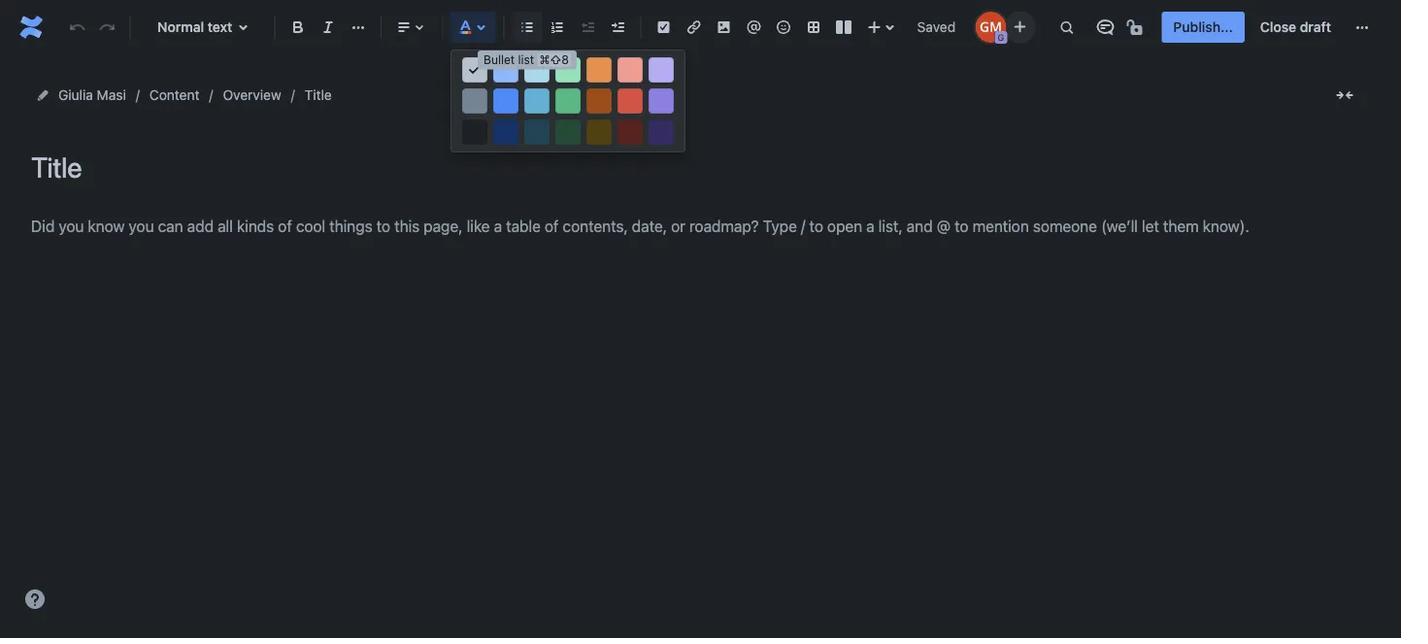 Task type: locate. For each thing, give the bounding box(es) containing it.
publish... button
[[1162, 12, 1245, 43]]

giulia masi
[[58, 87, 126, 103]]

normal text
[[157, 19, 232, 35]]

masi
[[97, 87, 126, 103]]

text
[[208, 19, 232, 35]]

option group
[[452, 54, 685, 85], [452, 85, 685, 117], [452, 117, 685, 148]]

Purple radio
[[649, 88, 674, 114]]

close
[[1261, 19, 1297, 35]]

Bold purple radio
[[649, 57, 674, 83]]

title
[[305, 87, 332, 103]]

outdent ⇧tab image
[[576, 16, 599, 39]]

Subtle green radio
[[556, 119, 581, 145]]

Default radio
[[462, 57, 488, 83]]

normal
[[157, 19, 204, 35]]

list
[[562, 53, 578, 67]]

table image
[[802, 16, 826, 39]]

title link
[[305, 84, 332, 107]]

italic ⌘i image
[[317, 16, 340, 39]]

giulia masi link
[[58, 84, 126, 107]]

Subtle purple radio
[[649, 119, 674, 145]]

mention image
[[742, 16, 766, 39]]

confluence image
[[16, 12, 47, 43], [16, 12, 47, 43]]

help image
[[23, 588, 47, 611]]

tooltip containing numbered list
[[495, 51, 620, 70]]

giulia masi image
[[976, 12, 1007, 43]]

publish...
[[1174, 19, 1233, 35]]

Subtle teal radio
[[524, 119, 550, 145]]

Bold blue radio
[[493, 57, 519, 83]]

1 option group from the top
[[452, 54, 685, 85]]

tooltip
[[495, 51, 620, 70]]

Bold orange radio
[[587, 57, 612, 83]]

Gray radio
[[462, 88, 488, 114]]

add image, video, or file image
[[712, 16, 736, 39]]

⌘⇧7
[[583, 53, 612, 67]]

Blue radio
[[493, 88, 519, 114]]

Subtle blue radio
[[493, 119, 519, 145]]

Teal radio
[[524, 88, 550, 114]]

draft
[[1300, 19, 1332, 35]]

content link
[[149, 84, 200, 107]]



Task type: describe. For each thing, give the bounding box(es) containing it.
move this page image
[[35, 87, 51, 103]]

normal text button
[[139, 6, 266, 49]]

close draft button
[[1249, 12, 1343, 43]]

Give this page a title text field
[[31, 152, 1363, 184]]

3 option group from the top
[[452, 117, 685, 148]]

Red radio
[[618, 88, 643, 114]]

overview
[[223, 87, 281, 103]]

Bold red radio
[[618, 57, 643, 83]]

giulia
[[58, 87, 93, 103]]

Bold green radio
[[556, 57, 581, 83]]

content
[[149, 87, 200, 103]]

layouts image
[[832, 16, 856, 39]]

close draft
[[1261, 19, 1332, 35]]

action item image
[[652, 16, 676, 39]]

overview link
[[223, 84, 281, 107]]

redo ⌘⇧z image
[[95, 16, 119, 39]]

bold ⌘b image
[[286, 16, 310, 39]]

Bold teal radio
[[524, 57, 550, 83]]

saved
[[918, 19, 956, 35]]

comment icon image
[[1094, 16, 1117, 39]]

make page fixed-width image
[[1334, 84, 1357, 107]]

Green radio
[[556, 88, 581, 114]]

Yellow radio
[[587, 88, 612, 114]]

align left image
[[393, 16, 416, 39]]

numbered
[[501, 53, 559, 67]]

2 option group from the top
[[452, 85, 685, 117]]

Main content area, start typing to enter text. text field
[[31, 213, 1363, 239]]

numbered list ⌘⇧7 image
[[546, 16, 569, 39]]

find and replace image
[[1055, 16, 1079, 39]]

Dark gray radio
[[462, 119, 488, 145]]

invite to edit image
[[1009, 15, 1032, 38]]

link image
[[682, 16, 706, 39]]

emoji image
[[772, 16, 796, 39]]

Subtle yellow radio
[[587, 119, 612, 145]]

indent tab image
[[606, 16, 629, 39]]

numbered list ⌘⇧7
[[501, 53, 612, 67]]

Subtle red radio
[[618, 119, 643, 145]]

more image
[[1351, 16, 1374, 39]]

no restrictions image
[[1125, 16, 1148, 39]]

more formatting image
[[347, 16, 370, 39]]

default image
[[463, 58, 487, 82]]

undo ⌘z image
[[65, 16, 89, 39]]

bullet list ⌘⇧8 image
[[516, 16, 539, 39]]



Task type: vqa. For each thing, say whether or not it's contained in the screenshot.
top PEOPLE
no



